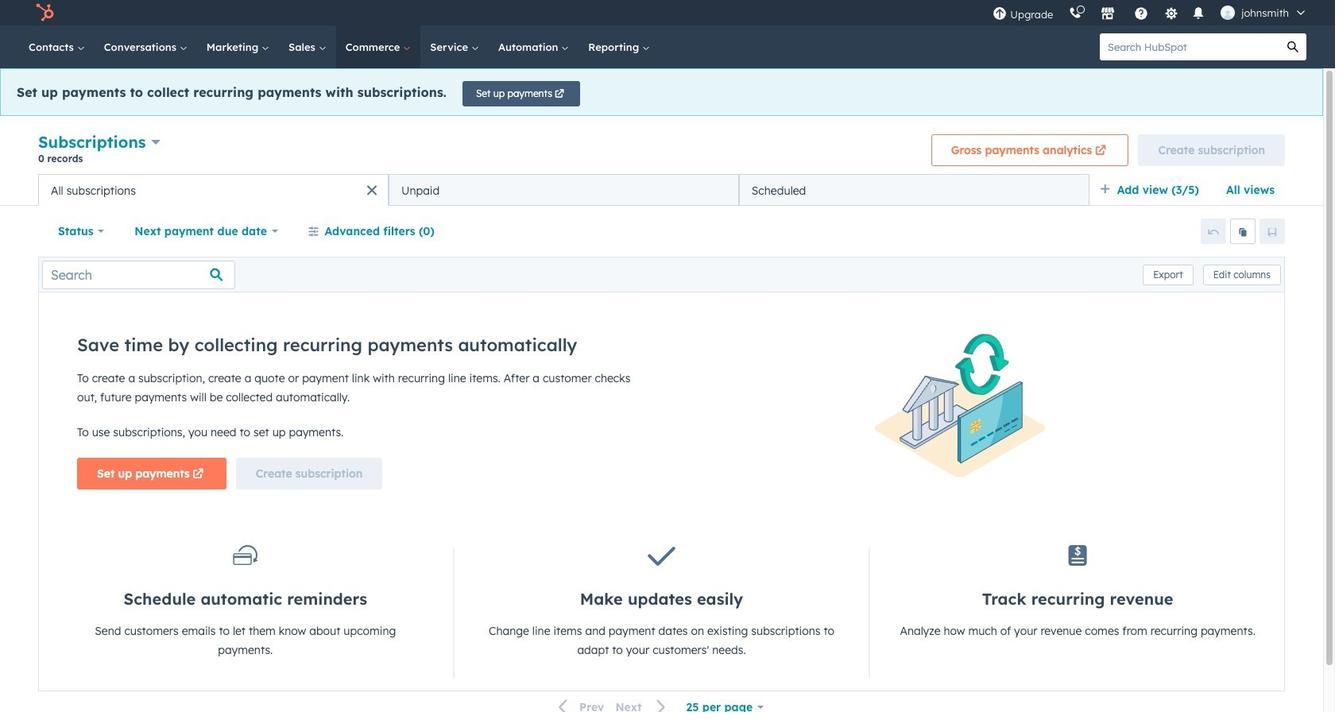 Task type: describe. For each thing, give the bounding box(es) containing it.
Search search field
[[42, 260, 235, 289]]

Search HubSpot search field
[[1100, 33, 1280, 60]]

marketplaces image
[[1101, 7, 1115, 21]]



Task type: locate. For each thing, give the bounding box(es) containing it.
menu
[[985, 0, 1316, 25]]

pagination navigation
[[549, 697, 676, 712]]

john smith image
[[1221, 6, 1235, 20]]

banner
[[38, 129, 1285, 174]]



Task type: vqa. For each thing, say whether or not it's contained in the screenshot.
Close image
no



